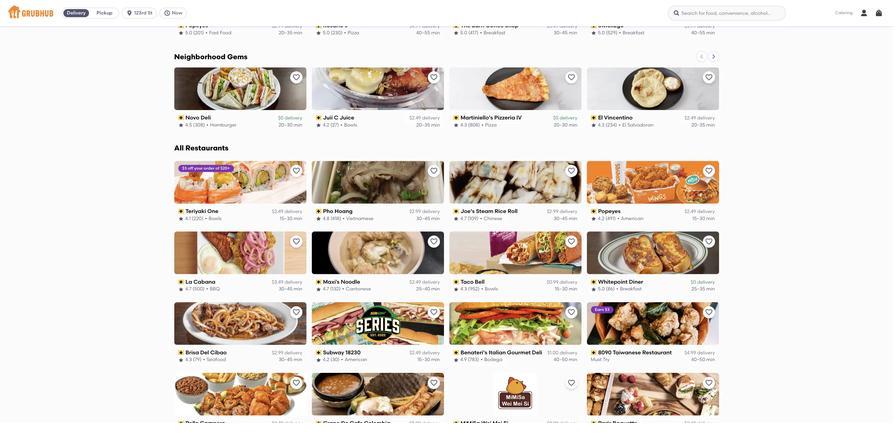 Task type: describe. For each thing, give the bounding box(es) containing it.
5.0 (417)
[[460, 30, 478, 36]]

star icon image left the 4.2 (491)
[[591, 216, 596, 222]]

whitepoint diner
[[598, 279, 643, 286]]

maxi's noodle
[[323, 279, 360, 286]]

4.3 for martiniello's
[[460, 122, 467, 128]]

bowls for taco bell
[[485, 287, 498, 292]]

delivery for del
[[285, 351, 302, 356]]

$0.99 delivery
[[547, 280, 577, 286]]

4.2 for subway 18230
[[323, 357, 329, 363]]

italian
[[489, 350, 506, 356]]

juii c juice logo image
[[312, 67, 444, 110]]

• bodega
[[481, 357, 502, 363]]

save this restaurant image for 'brisa del cibao logo'
[[292, 309, 300, 317]]

$0 delivery for martiniello's pizzeria iv
[[553, 115, 577, 121]]

pollo campero logo image
[[174, 373, 306, 416]]

subscription pass image for martiniello's pizzeria iv
[[453, 116, 459, 120]]

st
[[148, 10, 152, 16]]

star icon image left the 5.0 (529)
[[591, 30, 596, 36]]

(132)
[[330, 287, 341, 292]]

salvadoran
[[627, 122, 654, 128]]

$2.49 for subway 18230
[[409, 351, 421, 356]]

save this restaurant image for whitepoint diner
[[705, 238, 713, 246]]

vincentino
[[604, 115, 633, 121]]

pho
[[323, 208, 333, 215]]

of
[[215, 166, 219, 171]]

30–45 for la cabana
[[279, 287, 293, 292]]

star icon image for pizzeria
[[453, 123, 459, 128]]

40–55 min for rosario's
[[416, 30, 440, 36]]

4.3 for taco
[[460, 287, 467, 292]]

save this restaurant image for subway 18230 logo
[[430, 309, 438, 317]]

delivery for barn
[[560, 23, 577, 29]]

1 vertical spatial el
[[622, 122, 626, 128]]

american for subway 18230
[[345, 357, 367, 363]]

whitepoint
[[598, 279, 628, 286]]

food
[[220, 30, 231, 36]]

(27)
[[330, 122, 339, 128]]

(491)
[[606, 216, 616, 222]]

• left fast
[[206, 30, 207, 36]]

maxi's
[[323, 279, 340, 286]]

(808)
[[468, 122, 480, 128]]

neighborhood
[[174, 53, 225, 61]]

• vietnamese
[[343, 216, 374, 222]]

caret left icon image
[[699, 54, 704, 59]]

bowls for teriyaki one
[[209, 216, 222, 222]]

delivery for noodle
[[422, 280, 440, 286]]

• for noodle
[[342, 287, 344, 292]]

american for popeyes
[[621, 216, 643, 222]]

order
[[204, 166, 214, 171]]

steam
[[476, 208, 493, 215]]

brisa del cibao logo image
[[174, 303, 306, 345]]

$4.99 delivery for 8090 taiwanese restaurant
[[684, 351, 715, 356]]

brisa del cibao
[[185, 350, 227, 356]]

all restaurants
[[174, 144, 228, 152]]

30–45 for joe's steam rice roll
[[554, 216, 568, 222]]

subway 18230 logo image
[[312, 303, 444, 345]]

delivery for 18230
[[422, 351, 440, 356]]

1 horizontal spatial $3
[[605, 308, 610, 312]]

(220)
[[192, 216, 203, 222]]

breakfast for the barn coffee shop
[[484, 30, 505, 36]]

must
[[591, 357, 602, 363]]

subscription pass image for 4.9 (783)
[[453, 351, 459, 356]]

• for barn
[[480, 30, 482, 36]]

juice
[[340, 115, 354, 121]]

min for c
[[431, 122, 440, 128]]

del
[[200, 350, 209, 356]]

el vincentino
[[598, 115, 633, 121]]

• hamburger
[[207, 122, 237, 128]]

min for taiwanese
[[706, 357, 715, 363]]

pizzeria
[[494, 115, 515, 121]]

123rd st
[[134, 10, 152, 16]]

$2.49 for juii c juice
[[409, 115, 421, 121]]

30–45 min for pho hoang
[[416, 216, 440, 222]]

c
[[334, 115, 338, 121]]

• for hoang
[[343, 216, 345, 222]]

la cabana
[[185, 279, 215, 286]]

20–30 min for martiniello's pizzeria iv
[[554, 122, 577, 128]]

15–30 for teriyaki one
[[280, 216, 293, 222]]

• for c
[[341, 122, 342, 128]]

• el salvadoran
[[619, 122, 654, 128]]

la cabana logo image
[[174, 232, 306, 275]]

(418)
[[331, 216, 341, 222]]

save this restaurant button for martiniello's pizzeria iv logo
[[565, 72, 577, 84]]

123rd
[[134, 10, 147, 16]]

15–30 min for subway 18230
[[417, 357, 440, 363]]

• for one
[[205, 216, 207, 222]]

chinese
[[484, 216, 502, 222]]

save this restaurant button for paris baguette logo
[[703, 377, 715, 390]]

iv
[[516, 115, 522, 121]]

neighborhood gems
[[174, 53, 248, 61]]

restaurants
[[185, 144, 228, 152]]

(201)
[[193, 30, 204, 36]]

• for pizzeria
[[482, 122, 483, 128]]

star icon image for c
[[316, 123, 321, 128]]

subscription pass image for 5.0 (417)
[[453, 23, 459, 28]]

star icon image for one
[[178, 216, 184, 222]]

joe's steam rice roll logo image
[[449, 161, 581, 204]]

$3 off your order of $20+
[[182, 166, 230, 171]]

30–45 min for joe's steam rice roll
[[554, 216, 577, 222]]

40–50 min for benateri's italian gourmet deli
[[554, 357, 577, 363]]

$2.49 delivery for maxi's noodle
[[409, 280, 440, 286]]

20–35 min for el vincentino
[[691, 122, 715, 128]]

min for vincentino
[[706, 122, 715, 128]]

4.2 (27)
[[323, 122, 339, 128]]

15–30 min for teriyaki one
[[280, 216, 302, 222]]

subway
[[323, 350, 344, 356]]

$3.49 delivery
[[272, 280, 302, 286]]

30–45 min for the barn coffee shop
[[554, 30, 577, 36]]

15–30 for taco bell
[[555, 287, 568, 292]]

• for deli
[[207, 122, 208, 128]]

star icon image left 5.0 (201)
[[178, 30, 184, 36]]

delivery
[[67, 10, 86, 16]]

20–35 min for popeyes
[[279, 30, 302, 36]]

delivery for cabana
[[285, 280, 302, 286]]

20–35 for juii c juice
[[416, 122, 430, 128]]

$2.99 for popeyes
[[272, 23, 283, 29]]

brisa
[[185, 350, 199, 356]]

• american for subway 18230
[[341, 357, 367, 363]]

shop
[[505, 22, 519, 29]]

(109)
[[468, 216, 478, 222]]

5.0 for swick2go
[[598, 30, 605, 36]]

• seafood
[[203, 357, 226, 363]]

0 vertical spatial el
[[598, 115, 603, 121]]

5.0 (230)
[[323, 30, 342, 36]]

15–30 min for popeyes
[[692, 216, 715, 222]]

star icon image for steam
[[453, 216, 459, 222]]

bbq
[[210, 287, 220, 292]]

el vincentino logo image
[[587, 67, 719, 110]]

subscription pass image for la cabana
[[178, 280, 184, 285]]

20–35 min for juii c juice
[[416, 122, 440, 128]]

15–30 for popeyes
[[692, 216, 705, 222]]

$5.99 delivery
[[684, 23, 715, 29]]

grano de cafe colombia logo image
[[312, 373, 444, 416]]

bowls for juii c juice
[[344, 122, 357, 128]]

0 vertical spatial deli
[[201, 115, 211, 121]]

benateri's italian gourmet deli
[[461, 350, 542, 356]]

4.7 (500)
[[185, 287, 205, 292]]

save this restaurant image for maxi's noodle logo
[[430, 238, 438, 246]]

(952)
[[468, 287, 480, 292]]

paris baguette logo image
[[587, 373, 719, 416]]

cantonese
[[346, 287, 371, 292]]

noodle
[[341, 279, 360, 286]]

40–55 for rosario's
[[416, 30, 430, 36]]

must try
[[591, 357, 610, 363]]

4.3 (808)
[[460, 122, 480, 128]]

swick2go
[[598, 22, 624, 29]]

bodega
[[484, 357, 502, 363]]

subscription pass image for whitepoint diner
[[591, 280, 597, 285]]

(500)
[[193, 287, 205, 292]]

save this restaurant image for the benateri's italian gourmet deli logo
[[567, 309, 575, 317]]

$2.99 delivery for joe's steam rice roll
[[547, 209, 577, 215]]

save this restaurant image for pollo campero logo
[[292, 380, 300, 388]]

4.7 (132)
[[323, 287, 341, 292]]

40–55 min for swick2go
[[691, 30, 715, 36]]

$0 for martiniello's pizzeria iv
[[553, 115, 558, 121]]

4.2 (491)
[[598, 216, 616, 222]]

subscription pass image for 5.0 (230)
[[316, 23, 322, 28]]

• for vincentino
[[619, 122, 621, 128]]

5.0 (529)
[[598, 30, 617, 36]]

(86)
[[606, 287, 615, 292]]

$5.49
[[547, 23, 558, 29]]

$1.00
[[547, 351, 558, 356]]

8090 taiwanese restaurant
[[598, 350, 672, 356]]

25–40 min
[[416, 287, 440, 292]]

$4.99 delivery for rosario's
[[409, 23, 440, 29]]

taco bell logo image
[[449, 232, 581, 275]]

gems
[[227, 53, 248, 61]]

breakfast for swick2go
[[623, 30, 644, 36]]

4.8
[[323, 216, 329, 222]]

hamburger
[[210, 122, 237, 128]]

pickup
[[97, 10, 112, 16]]

star icon image for noodle
[[316, 287, 321, 293]]

star icon image left 5.0 (230)
[[316, 30, 321, 36]]

• chinese
[[480, 216, 502, 222]]

rice
[[495, 208, 506, 215]]

benateri's
[[461, 350, 487, 356]]

delivery for pizzeria
[[560, 115, 577, 121]]

subscription pass image for subway 18230
[[316, 351, 322, 356]]

star icon image for del
[[178, 358, 184, 363]]

delivery for vincentino
[[697, 115, 715, 121]]

teriyaki one
[[185, 208, 218, 215]]

• right (230)
[[344, 30, 346, 36]]

roll
[[508, 208, 518, 215]]



Task type: vqa. For each thing, say whether or not it's contained in the screenshot.


Task type: locate. For each thing, give the bounding box(es) containing it.
save this restaurant button for the 'juii c juice logo'
[[428, 72, 440, 84]]

• american down 18230
[[341, 357, 367, 363]]

novo deli logo image
[[174, 67, 306, 110]]

• bowls down one
[[205, 216, 222, 222]]

the barn coffee shop
[[461, 22, 519, 29]]

1 vertical spatial $3
[[605, 308, 610, 312]]

popeyes up '(491)' at the bottom right
[[598, 208, 621, 215]]

30–45 min for la cabana
[[279, 287, 302, 292]]

2 horizontal spatial 4.7
[[460, 216, 467, 222]]

5.0 left (86)
[[598, 287, 605, 292]]

1 horizontal spatial american
[[621, 216, 643, 222]]

1 horizontal spatial 20–30 min
[[554, 122, 577, 128]]

$3 left off
[[182, 166, 187, 171]]

1 vertical spatial american
[[345, 357, 367, 363]]

20–35 min
[[279, 30, 302, 36], [416, 122, 440, 128], [691, 122, 715, 128]]

1 20–30 min from the left
[[279, 122, 302, 128]]

• for steam
[[480, 216, 482, 222]]

1 vertical spatial • pizza
[[482, 122, 497, 128]]

breakfast down coffee
[[484, 30, 505, 36]]

4.2 for popeyes
[[598, 216, 604, 222]]

pizza for rosario's
[[348, 30, 359, 36]]

• right (27)
[[341, 122, 342, 128]]

1 vertical spatial deli
[[532, 350, 542, 356]]

1 horizontal spatial $4.99 delivery
[[684, 351, 715, 356]]

now
[[172, 10, 182, 16]]

2 horizontal spatial • bowls
[[481, 287, 498, 292]]

$2.49 delivery for juii c juice
[[409, 115, 440, 121]]

star icon image for vincentino
[[591, 123, 596, 128]]

star icon image left 4.3 (234)
[[591, 123, 596, 128]]

8090
[[598, 350, 612, 356]]

star icon image
[[178, 30, 184, 36], [316, 30, 321, 36], [453, 30, 459, 36], [591, 30, 596, 36], [178, 123, 184, 128], [316, 123, 321, 128], [453, 123, 459, 128], [591, 123, 596, 128], [178, 216, 184, 222], [316, 216, 321, 222], [453, 216, 459, 222], [591, 216, 596, 222], [178, 287, 184, 293], [316, 287, 321, 293], [453, 287, 459, 293], [591, 287, 596, 293], [178, 358, 184, 363], [316, 358, 321, 363], [453, 358, 459, 363]]

$2.49 delivery for el vincentino
[[685, 115, 715, 121]]

1 vertical spatial $4.99
[[684, 351, 696, 356]]

save this restaurant button for 'brisa del cibao logo'
[[290, 307, 302, 319]]

star icon image left 4.5
[[178, 123, 184, 128]]

0 horizontal spatial 20–35 min
[[279, 30, 302, 36]]

4.7 for maxi's noodle
[[323, 287, 329, 292]]

1 horizontal spatial deli
[[532, 350, 542, 356]]

4.2 down juii
[[323, 122, 329, 128]]

delivery for one
[[285, 209, 302, 215]]

pizza down martiniello's pizzeria iv
[[485, 122, 497, 128]]

save this restaurant button for la cabana logo
[[290, 236, 302, 248]]

2 horizontal spatial 20–35
[[691, 122, 705, 128]]

20–35 for popeyes
[[279, 30, 293, 36]]

1 40–55 from the left
[[416, 30, 430, 36]]

1 horizontal spatial 20–30
[[554, 122, 568, 128]]

• pizza for martiniello's pizzeria iv
[[482, 122, 497, 128]]

juii c juice
[[323, 115, 354, 121]]

your
[[194, 166, 203, 171]]

1 horizontal spatial $4.99
[[684, 351, 696, 356]]

1 svg image from the left
[[126, 10, 133, 17]]

main navigation navigation
[[0, 0, 893, 26]]

1 horizontal spatial bowls
[[344, 122, 357, 128]]

mimisa wei mei si logo image
[[494, 373, 537, 416]]

30–45 min for brisa del cibao
[[279, 357, 302, 363]]

4.7 down joe's
[[460, 216, 467, 222]]

1 horizontal spatial 20–35 min
[[416, 122, 440, 128]]

2 vertical spatial • bowls
[[481, 287, 498, 292]]

30–45
[[554, 30, 568, 36], [416, 216, 430, 222], [554, 216, 568, 222], [279, 287, 293, 292], [279, 357, 293, 363]]

$0 delivery
[[278, 115, 302, 121], [553, 115, 577, 121], [691, 280, 715, 286]]

caret right icon image
[[711, 54, 716, 59]]

0 vertical spatial american
[[621, 216, 643, 222]]

20–30 for martiniello's pizzeria iv
[[554, 122, 568, 128]]

• right the (783)
[[481, 357, 483, 363]]

0 vertical spatial 4.2
[[323, 122, 329, 128]]

1 horizontal spatial el
[[622, 122, 626, 128]]

0 horizontal spatial svg image
[[673, 10, 680, 17]]

5.0 (201)
[[185, 30, 204, 36]]

la
[[185, 279, 192, 286]]

• breakfast
[[480, 30, 505, 36], [619, 30, 644, 36], [616, 287, 642, 292]]

1 horizontal spatial • bowls
[[341, 122, 357, 128]]

0 horizontal spatial 40–50
[[554, 357, 568, 363]]

2 40–50 from the left
[[691, 357, 705, 363]]

pizza right (230)
[[348, 30, 359, 36]]

subscription pass image for novo deli
[[178, 116, 184, 120]]

subscription pass image for el vincentino
[[591, 116, 597, 120]]

bowls down juice
[[344, 122, 357, 128]]

8090 taiwanese restaurant logo image
[[587, 303, 719, 345]]

seafood
[[207, 357, 226, 363]]

star icon image for hoang
[[316, 216, 321, 222]]

0 horizontal spatial el
[[598, 115, 603, 121]]

1 horizontal spatial 40–55
[[691, 30, 705, 36]]

0 horizontal spatial american
[[345, 357, 367, 363]]

deli left $1.00 at right
[[532, 350, 542, 356]]

popeyes up (201)
[[185, 22, 208, 29]]

$0 delivery for novo deli
[[278, 115, 302, 121]]

el
[[598, 115, 603, 121], [622, 122, 626, 128]]

star icon image left the 4.7 (109)
[[453, 216, 459, 222]]

save this restaurant button for grano de cafe colombia logo
[[428, 377, 440, 390]]

star icon image left 4.2 (27)
[[316, 123, 321, 128]]

save this restaurant button for "whitepoint diner logo" on the right bottom of page
[[703, 236, 715, 248]]

breakfast down diner on the bottom of the page
[[620, 287, 642, 292]]

svg image left 123rd
[[126, 10, 133, 17]]

$2.99 delivery for pho hoang
[[409, 209, 440, 215]]

0 horizontal spatial 40–55 min
[[416, 30, 440, 36]]

star icon image left 4.2 (30)
[[316, 358, 321, 363]]

1 horizontal spatial • american
[[617, 216, 643, 222]]

4.2 (30)
[[323, 357, 339, 363]]

• down bell
[[481, 287, 483, 292]]

0 horizontal spatial • pizza
[[344, 30, 359, 36]]

2 20–30 from the left
[[554, 122, 568, 128]]

• right (808)
[[482, 122, 483, 128]]

delivery
[[285, 23, 302, 29], [422, 23, 440, 29], [560, 23, 577, 29], [697, 23, 715, 29], [285, 115, 302, 121], [422, 115, 440, 121], [560, 115, 577, 121], [697, 115, 715, 121], [285, 209, 302, 215], [422, 209, 440, 215], [560, 209, 577, 215], [697, 209, 715, 215], [285, 280, 302, 286], [422, 280, 440, 286], [560, 280, 577, 286], [697, 280, 715, 286], [285, 351, 302, 356], [422, 351, 440, 356], [560, 351, 577, 356], [697, 351, 715, 356]]

rosario's
[[323, 22, 347, 29]]

• left bbq
[[206, 287, 208, 292]]

save this restaurant image for martiniello's pizzeria iv logo
[[567, 74, 575, 82]]

$2.99
[[272, 23, 283, 29], [409, 209, 421, 215], [547, 209, 558, 215], [272, 351, 283, 356]]

min for del
[[294, 357, 302, 363]]

teriyaki
[[185, 208, 206, 215]]

• down vincentino
[[619, 122, 621, 128]]

novo
[[185, 115, 199, 121]]

0 vertical spatial pizza
[[348, 30, 359, 36]]

0 vertical spatial popeyes
[[185, 22, 208, 29]]

1 vertical spatial pizza
[[485, 122, 497, 128]]

• right (86)
[[616, 287, 618, 292]]

2 40–50 min from the left
[[691, 357, 715, 363]]

el up 4.3 (234)
[[598, 115, 603, 121]]

20–35 for el vincentino
[[691, 122, 705, 128]]

• down hoang
[[343, 216, 345, 222]]

pho hoang
[[323, 208, 353, 215]]

20–35
[[279, 30, 293, 36], [416, 122, 430, 128], [691, 122, 705, 128]]

5.0 for the barn coffee shop
[[460, 30, 467, 36]]

4.1
[[185, 216, 191, 222]]

5.0 left (201)
[[185, 30, 192, 36]]

• american for popeyes
[[617, 216, 643, 222]]

2 40–55 min from the left
[[691, 30, 715, 36]]

svg image
[[126, 10, 133, 17], [164, 10, 171, 17]]

• for 18230
[[341, 357, 343, 363]]

4.3 down brisa
[[185, 357, 192, 363]]

save this restaurant image
[[292, 74, 300, 82], [430, 74, 438, 82], [705, 74, 713, 82], [292, 167, 300, 175], [430, 167, 438, 175], [567, 238, 575, 246], [705, 238, 713, 246], [705, 380, 713, 388]]

2 40–55 from the left
[[691, 30, 705, 36]]

novo deli
[[185, 115, 211, 121]]

$2.49 delivery for subway 18230
[[409, 351, 440, 356]]

save this restaurant button for subway 18230 logo
[[428, 307, 440, 319]]

star icon image left the 4.3 (952)
[[453, 287, 459, 293]]

• for del
[[203, 357, 205, 363]]

30–45 for pho hoang
[[416, 216, 430, 222]]

• right '(491)' at the bottom right
[[617, 216, 619, 222]]

20–30 min for novo deli
[[279, 122, 302, 128]]

• breakfast right (529)
[[619, 30, 644, 36]]

min for one
[[294, 216, 302, 222]]

(230)
[[331, 30, 342, 36]]

1 horizontal spatial • pizza
[[482, 122, 497, 128]]

0 horizontal spatial 20–30 min
[[279, 122, 302, 128]]

40–50
[[554, 357, 568, 363], [691, 357, 705, 363]]

star icon image for diner
[[591, 287, 596, 293]]

star icon image left the 5.0 (417)
[[453, 30, 459, 36]]

(30)
[[330, 357, 339, 363]]

4.9
[[460, 357, 467, 363]]

4.8 (418)
[[323, 216, 341, 222]]

1 horizontal spatial popeyes
[[598, 208, 621, 215]]

0 horizontal spatial 4.7
[[185, 287, 192, 292]]

1 horizontal spatial svg image
[[164, 10, 171, 17]]

svg image left now
[[164, 10, 171, 17]]

min for diner
[[706, 287, 715, 292]]

1 horizontal spatial $0 delivery
[[553, 115, 577, 121]]

5.0 (86)
[[598, 287, 615, 292]]

Search for food, convenience, alcohol... search field
[[668, 6, 786, 21]]

$3 right earn
[[605, 308, 610, 312]]

1 horizontal spatial 40–50
[[691, 357, 705, 363]]

maxi's noodle logo image
[[312, 232, 444, 275]]

star icon image left 4.7 (132)
[[316, 287, 321, 293]]

• breakfast down diner on the bottom of the page
[[616, 287, 642, 292]]

1 vertical spatial 4.2
[[598, 216, 604, 222]]

save this restaurant image for grano de cafe colombia logo
[[430, 380, 438, 388]]

subscription pass image
[[178, 116, 184, 120], [316, 116, 322, 120], [453, 116, 459, 120], [591, 116, 597, 120], [178, 280, 184, 285], [591, 280, 597, 285], [178, 351, 184, 356], [316, 351, 322, 356], [591, 422, 597, 424]]

$2.49 delivery for popeyes
[[685, 209, 715, 215]]

star icon image left 4.3 (808)
[[453, 123, 459, 128]]

bell
[[475, 279, 485, 286]]

• pizza for rosario's
[[344, 30, 359, 36]]

$2.99 for brisa del cibao
[[272, 351, 283, 356]]

1 20–30 from the left
[[279, 122, 293, 128]]

svg image inside now "button"
[[164, 10, 171, 17]]

2 horizontal spatial svg image
[[875, 9, 883, 17]]

20–30 for novo deli
[[279, 122, 293, 128]]

1 40–55 min from the left
[[416, 30, 440, 36]]

1 horizontal spatial 4.7
[[323, 287, 329, 292]]

min for deli
[[294, 122, 302, 128]]

• right (529)
[[619, 30, 621, 36]]

2 horizontal spatial 20–35 min
[[691, 122, 715, 128]]

5.0 left (529)
[[598, 30, 605, 36]]

star icon image for cabana
[[178, 287, 184, 293]]

0 horizontal spatial $0 delivery
[[278, 115, 302, 121]]

subscription pass image for 4.7 (132)
[[316, 280, 322, 285]]

subscription pass image for 5.0 (529)
[[591, 23, 597, 28]]

min for hoang
[[431, 216, 440, 222]]

bowls right (952)
[[485, 287, 498, 292]]

0 horizontal spatial $3
[[182, 166, 187, 171]]

el down vincentino
[[622, 122, 626, 128]]

40–55
[[416, 30, 430, 36], [691, 30, 705, 36]]

svg image for 123rd st
[[126, 10, 133, 17]]

popeyes logo image
[[587, 161, 719, 204]]

0 vertical spatial $3
[[182, 166, 187, 171]]

• pizza
[[344, 30, 359, 36], [482, 122, 497, 128]]

• right (417)
[[480, 30, 482, 36]]

star icon image left 4.9
[[453, 358, 459, 363]]

4.2
[[323, 122, 329, 128], [598, 216, 604, 222], [323, 357, 329, 363]]

subscription pass image for 4.2 (491)
[[591, 209, 597, 214]]

(783)
[[468, 357, 479, 363]]

fast
[[209, 30, 219, 36]]

save this restaurant image for pho hoang
[[430, 167, 438, 175]]

american right '(491)' at the bottom right
[[621, 216, 643, 222]]

• down maxi's noodle
[[342, 287, 344, 292]]

• right (30)
[[341, 357, 343, 363]]

breakfast
[[484, 30, 505, 36], [623, 30, 644, 36], [620, 287, 642, 292]]

$4.99 for rosario's
[[409, 23, 421, 29]]

40–55 down $5.99 delivery
[[691, 30, 705, 36]]

40–55 min down $5.99 delivery
[[691, 30, 715, 36]]

1 horizontal spatial $0
[[553, 115, 558, 121]]

$2.49
[[409, 115, 421, 121], [685, 115, 696, 121], [272, 209, 283, 215], [685, 209, 696, 215], [409, 280, 421, 286], [409, 351, 421, 356]]

save this restaurant button for mimisa wei mei si logo
[[565, 377, 577, 390]]

40–55 min down main navigation navigation
[[416, 30, 440, 36]]

40–55 min
[[416, 30, 440, 36], [691, 30, 715, 36]]

save this restaurant image
[[567, 74, 575, 82], [567, 167, 575, 175], [705, 167, 713, 175], [292, 238, 300, 246], [430, 238, 438, 246], [292, 309, 300, 317], [430, 309, 438, 317], [567, 309, 575, 317], [705, 309, 713, 317], [292, 380, 300, 388], [430, 380, 438, 388], [567, 380, 575, 388]]

barn
[[472, 22, 484, 29]]

$2.99 for joe's steam rice roll
[[547, 209, 558, 215]]

18230
[[345, 350, 361, 356]]

• bowls down bell
[[481, 287, 498, 292]]

2 horizontal spatial $0 delivery
[[691, 280, 715, 286]]

1 horizontal spatial 40–50 min
[[691, 357, 715, 363]]

pizza for martiniello's pizzeria iv
[[485, 122, 497, 128]]

0 horizontal spatial • bowls
[[205, 216, 222, 222]]

4.3 down taco
[[460, 287, 467, 292]]

2 vertical spatial 4.2
[[323, 357, 329, 363]]

$5.49 delivery
[[547, 23, 577, 29]]

0 horizontal spatial pizza
[[348, 30, 359, 36]]

star icon image left 4.7 (500)
[[178, 287, 184, 293]]

20–30 min
[[279, 122, 302, 128], [554, 122, 577, 128]]

joe's steam rice roll
[[461, 208, 518, 215]]

4.2 left (30)
[[323, 357, 329, 363]]

0 vertical spatial $4.99
[[409, 23, 421, 29]]

4.9 (783)
[[460, 357, 479, 363]]

0 horizontal spatial $4.99
[[409, 23, 421, 29]]

1 horizontal spatial svg image
[[860, 9, 868, 17]]

2 svg image from the left
[[164, 10, 171, 17]]

svg image inside 123rd st button
[[126, 10, 133, 17]]

25–40
[[416, 287, 430, 292]]

0 vertical spatial $4.99 delivery
[[409, 23, 440, 29]]

taco
[[461, 279, 474, 286]]

0 vertical spatial • american
[[617, 216, 643, 222]]

4.7 for la cabana
[[185, 287, 192, 292]]

catering button
[[830, 5, 857, 21]]

4.2 left '(491)' at the bottom right
[[598, 216, 604, 222]]

• pizza down martiniello's pizzeria iv
[[482, 122, 497, 128]]

40–50 for 8090 taiwanese restaurant
[[691, 357, 705, 363]]

• down the teriyaki one in the left of the page
[[205, 216, 207, 222]]

4.3 for el
[[598, 122, 605, 128]]

catering
[[835, 11, 853, 15]]

0 horizontal spatial 20–35
[[279, 30, 293, 36]]

star icon image for deli
[[178, 123, 184, 128]]

diner
[[629, 279, 643, 286]]

0 horizontal spatial $4.99 delivery
[[409, 23, 440, 29]]

• breakfast down coffee
[[480, 30, 505, 36]]

• right (109) at the bottom right of page
[[480, 216, 482, 222]]

star icon image left 4.8
[[316, 216, 321, 222]]

1 40–50 min from the left
[[554, 357, 577, 363]]

$2.49 delivery
[[409, 115, 440, 121], [685, 115, 715, 121], [272, 209, 302, 215], [685, 209, 715, 215], [409, 280, 440, 286], [409, 351, 440, 356]]

• for cabana
[[206, 287, 208, 292]]

star icon image left 4.1
[[178, 216, 184, 222]]

bowls down one
[[209, 216, 222, 222]]

juii
[[323, 115, 333, 121]]

(417)
[[468, 30, 478, 36]]

15–30 min for taco bell
[[555, 287, 577, 292]]

• pizza right (230)
[[344, 30, 359, 36]]

0 vertical spatial • pizza
[[344, 30, 359, 36]]

0 horizontal spatial 40–50 min
[[554, 357, 577, 363]]

• fast food
[[206, 30, 231, 36]]

2 horizontal spatial $0
[[691, 280, 696, 286]]

deli up '(308)'
[[201, 115, 211, 121]]

now button
[[159, 8, 190, 19]]

off
[[188, 166, 193, 171]]

1 horizontal spatial pizza
[[485, 122, 497, 128]]

4.3 (79)
[[185, 357, 201, 363]]

0 horizontal spatial deli
[[201, 115, 211, 121]]

1 40–50 from the left
[[554, 357, 568, 363]]

(234)
[[606, 122, 617, 128]]

0 horizontal spatial svg image
[[126, 10, 133, 17]]

4.7 down 'maxi's'
[[323, 287, 329, 292]]

• right '(308)'
[[207, 122, 208, 128]]

2 horizontal spatial bowls
[[485, 287, 498, 292]]

american down 18230
[[345, 357, 367, 363]]

1 horizontal spatial 40–55 min
[[691, 30, 715, 36]]

subscription pass image for 4.3 (952)
[[453, 280, 459, 285]]

martiniello's pizzeria iv logo image
[[449, 67, 581, 110]]

hoang
[[335, 208, 353, 215]]

•
[[206, 30, 207, 36], [344, 30, 346, 36], [480, 30, 482, 36], [619, 30, 621, 36], [207, 122, 208, 128], [341, 122, 342, 128], [482, 122, 483, 128], [619, 122, 621, 128], [205, 216, 207, 222], [343, 216, 345, 222], [480, 216, 482, 222], [617, 216, 619, 222], [206, 287, 208, 292], [342, 287, 344, 292], [481, 287, 483, 292], [616, 287, 618, 292], [203, 357, 205, 363], [341, 357, 343, 363], [481, 357, 483, 363]]

0 vertical spatial • bowls
[[341, 122, 357, 128]]

• american right '(491)' at the bottom right
[[617, 216, 643, 222]]

0 horizontal spatial bowls
[[209, 216, 222, 222]]

svg image
[[860, 9, 868, 17], [875, 9, 883, 17], [673, 10, 680, 17]]

5.0 left (230)
[[323, 30, 330, 36]]

$0
[[278, 115, 283, 121], [553, 115, 558, 121], [691, 280, 696, 286]]

4.3 left (808)
[[460, 122, 467, 128]]

1 vertical spatial • bowls
[[205, 216, 222, 222]]

2 vertical spatial bowls
[[485, 287, 498, 292]]

1 vertical spatial $4.99 delivery
[[684, 351, 715, 356]]

benateri's italian gourmet deli logo image
[[449, 303, 581, 345]]

0 horizontal spatial $0
[[278, 115, 283, 121]]

• for italian
[[481, 357, 483, 363]]

0 vertical spatial bowls
[[344, 122, 357, 128]]

123rd st button
[[122, 8, 159, 19]]

$2.49 for maxi's noodle
[[409, 280, 421, 286]]

1 vertical spatial • american
[[341, 357, 367, 363]]

0 horizontal spatial • american
[[341, 357, 367, 363]]

• right (79)
[[203, 357, 205, 363]]

25–35 min
[[692, 287, 715, 292]]

$1.00 delivery
[[547, 351, 577, 356]]

$2.99 delivery for brisa del cibao
[[272, 351, 302, 356]]

• for diner
[[616, 287, 618, 292]]

$5.99
[[684, 23, 696, 29]]

deli
[[201, 115, 211, 121], [532, 350, 542, 356]]

all
[[174, 144, 184, 152]]

0 horizontal spatial popeyes
[[185, 22, 208, 29]]

4.7 for joe's steam rice roll
[[460, 216, 467, 222]]

$3.49
[[272, 280, 283, 286]]

• bowls down juice
[[341, 122, 357, 128]]

4.7 (109)
[[460, 216, 478, 222]]

martiniello's
[[461, 115, 493, 121]]

subscription pass image
[[178, 23, 184, 28], [316, 23, 322, 28], [453, 23, 459, 28], [591, 23, 597, 28], [178, 209, 184, 214], [316, 209, 322, 214], [453, 209, 459, 214], [591, 209, 597, 214], [316, 280, 322, 285], [453, 280, 459, 285], [453, 351, 459, 356], [591, 351, 597, 356], [178, 422, 184, 424], [316, 422, 322, 424], [453, 422, 459, 424]]

breakfast right (529)
[[623, 30, 644, 36]]

the
[[461, 22, 470, 29]]

5.0 for whitepoint diner
[[598, 287, 605, 292]]

save this restaurant button for the joe's steam rice roll logo
[[565, 165, 577, 177]]

1 vertical spatial bowls
[[209, 216, 222, 222]]

pho hoang logo image
[[312, 161, 444, 204]]

earn $3
[[595, 308, 610, 312]]

star icon image left the 5.0 (86)
[[591, 287, 596, 293]]

$4.99 delivery
[[409, 23, 440, 29], [684, 351, 715, 356]]

0 horizontal spatial 40–55
[[416, 30, 430, 36]]

5.0 down the
[[460, 30, 467, 36]]

star icon image left 4.3 (79)
[[178, 358, 184, 363]]

save this restaurant button for taco bell logo on the right
[[565, 236, 577, 248]]

$4.99 for 8090 taiwanese restaurant
[[684, 351, 696, 356]]

4.7
[[460, 216, 467, 222], [185, 287, 192, 292], [323, 287, 329, 292]]

1 horizontal spatial 20–35
[[416, 122, 430, 128]]

• bbq
[[206, 287, 220, 292]]

2 20–30 min from the left
[[554, 122, 577, 128]]

1 vertical spatial popeyes
[[598, 208, 621, 215]]

save this restaurant button for maxi's noodle logo
[[428, 236, 440, 248]]

40–50 for benateri's italian gourmet deli
[[554, 357, 568, 363]]

subscription pass image for 4.1 (220)
[[178, 209, 184, 214]]

4.3 left (234)
[[598, 122, 605, 128]]

• bowls for teriyaki one
[[205, 216, 222, 222]]

whitepoint diner logo image
[[587, 232, 719, 275]]

save this restaurant button for novo deli logo
[[290, 72, 302, 84]]

4.7 down la
[[185, 287, 192, 292]]

40–55 down main navigation navigation
[[416, 30, 430, 36]]

subscription pass image for 4.7 (109)
[[453, 209, 459, 214]]

0 horizontal spatial 20–30
[[279, 122, 293, 128]]

• cantonese
[[342, 287, 371, 292]]

teriyaki one logo image
[[174, 161, 306, 204]]

joe's
[[461, 208, 475, 215]]



